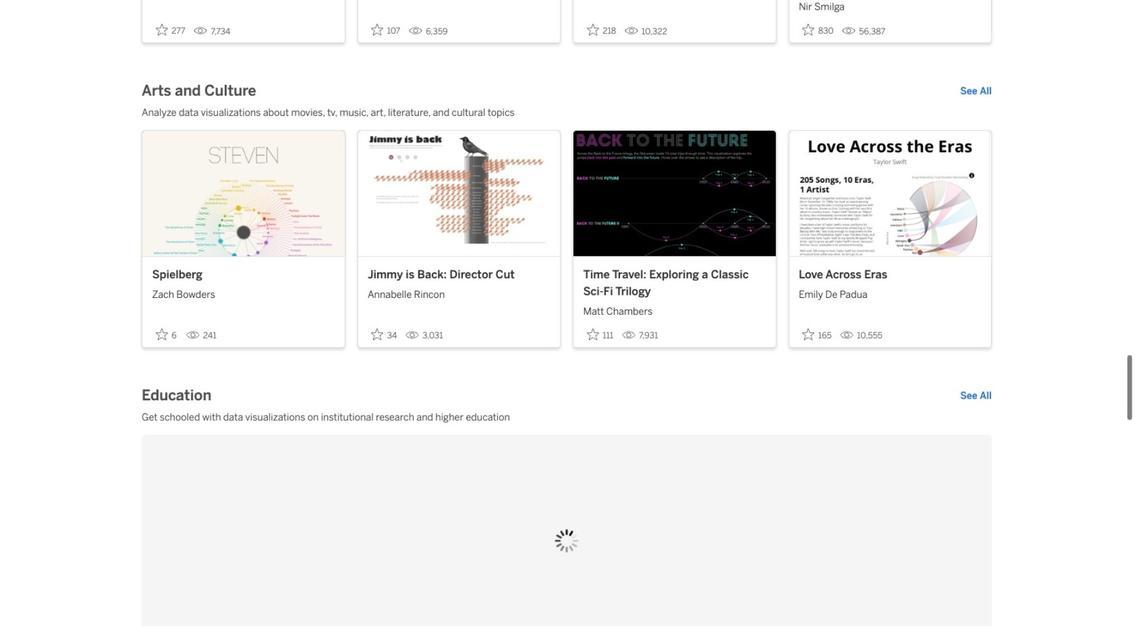 Task type: describe. For each thing, give the bounding box(es) containing it.
analyze data visualizations about movies, tv, music, art, literature, and cultural topics element
[[142, 106, 992, 121]]

1 workbook thumbnail image from the left
[[142, 131, 344, 256]]



Task type: vqa. For each thing, say whether or not it's contained in the screenshot.
Get schooled with data visualizations on institutional research and higher education element
yes



Task type: locate. For each thing, give the bounding box(es) containing it.
see all arts and culture element
[[960, 84, 992, 99]]

0 horizontal spatial add favorite image
[[156, 329, 168, 341]]

Add Favorite button
[[152, 20, 189, 40], [368, 20, 404, 40], [583, 20, 620, 40], [799, 20, 837, 40], [152, 325, 181, 345], [368, 325, 401, 345], [583, 325, 617, 345], [799, 325, 835, 345]]

3 workbook thumbnail image from the left
[[574, 131, 776, 256]]

add favorite image
[[156, 24, 168, 36], [371, 24, 383, 36], [802, 24, 815, 36], [587, 329, 599, 341], [802, 329, 815, 341]]

see all education element
[[960, 389, 992, 404]]

workbook thumbnail image
[[142, 131, 344, 256], [358, 131, 560, 256], [574, 131, 776, 256], [789, 131, 991, 256]]

2 workbook thumbnail image from the left
[[358, 131, 560, 256]]

4 workbook thumbnail image from the left
[[789, 131, 991, 256]]

get schooled with data visualizations on institutional research and higher education element
[[142, 411, 992, 426]]

1 horizontal spatial add favorite image
[[371, 329, 383, 341]]

arts and culture heading
[[142, 82, 256, 101]]

2 horizontal spatial add favorite image
[[587, 24, 599, 36]]

education heading
[[142, 387, 211, 406]]

add favorite image
[[587, 24, 599, 36], [156, 329, 168, 341], [371, 329, 383, 341]]



